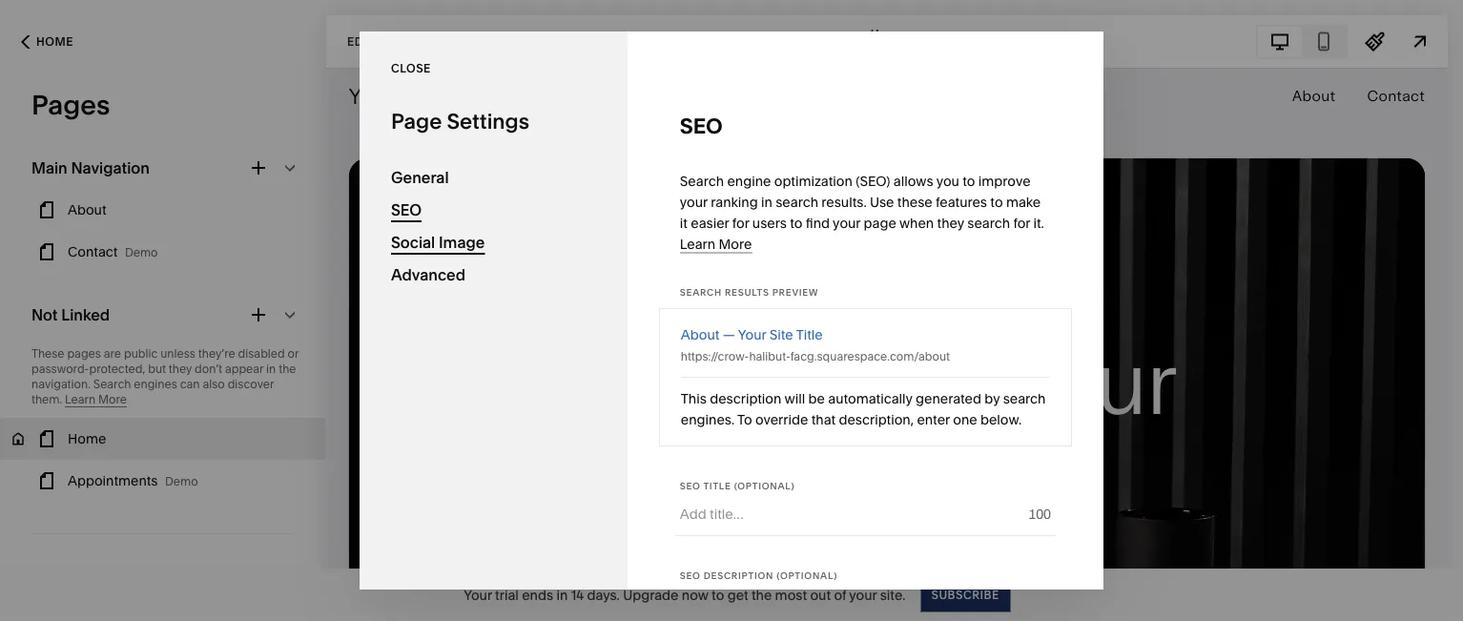 Task type: locate. For each thing, give the bounding box(es) containing it.
more down easier
[[719, 236, 752, 252]]

more down protected,
[[98, 393, 127, 406]]

or
[[288, 347, 299, 361]]

1 vertical spatial your
[[464, 587, 492, 603]]

1 horizontal spatial more
[[719, 236, 752, 252]]

1 vertical spatial learn
[[65, 393, 96, 406]]

1 vertical spatial demo
[[165, 475, 198, 489]]

1 horizontal spatial learn
[[680, 236, 716, 252]]

search for search results preview
[[680, 286, 722, 298]]

about — your site title https://crow-halibut-facg.squarespace.com/about
[[681, 327, 950, 364]]

your right of
[[850, 587, 877, 603]]

home button up pages
[[0, 21, 94, 63]]

can
[[180, 377, 200, 391]]

your left trial
[[464, 587, 492, 603]]

0 horizontal spatial the
[[279, 362, 296, 376]]

optimization
[[775, 173, 853, 189]]

1 horizontal spatial about
[[681, 327, 720, 343]]

description
[[704, 570, 774, 581]]

about for about
[[68, 202, 106, 218]]

search up ranking
[[680, 173, 724, 189]]

search left results
[[680, 286, 722, 298]]

about down 'main navigation' in the top of the page
[[68, 202, 106, 218]]

1 vertical spatial search
[[680, 286, 722, 298]]

upgrade
[[623, 587, 679, 603]]

1 vertical spatial (optional)
[[777, 570, 838, 581]]

your down results.
[[833, 215, 861, 231]]

0 vertical spatial search
[[776, 194, 819, 210]]

title down "engines."
[[704, 480, 732, 491]]

results.
[[822, 194, 867, 210]]

0 vertical spatial about
[[68, 202, 106, 218]]

0 horizontal spatial for
[[733, 215, 750, 231]]

to
[[963, 173, 976, 189], [991, 194, 1003, 210], [790, 215, 803, 231], [712, 587, 725, 603]]

0 vertical spatial home button
[[0, 21, 94, 63]]

below.
[[981, 412, 1022, 428]]

they inside search engine optimization (seo) allows you to improve your ranking in search results. use these features to make it easier for users to find your page when they search for it. learn more
[[938, 215, 965, 231]]

(optional) for seo title (optional)
[[734, 480, 795, 491]]

0 horizontal spatial learn
[[65, 393, 96, 406]]

about up https://crow-
[[681, 327, 720, 343]]

for left it.
[[1014, 215, 1031, 231]]

0 vertical spatial learn more link
[[680, 236, 752, 253]]

1 horizontal spatial demo
[[165, 475, 198, 489]]

learn
[[680, 236, 716, 252], [65, 393, 96, 406]]

0 vertical spatial your
[[738, 327, 767, 343]]

they down features
[[938, 215, 965, 231]]

by
[[985, 391, 1000, 407]]

learn inside learn more link
[[65, 393, 96, 406]]

learn down the navigation. at the bottom left of the page
[[65, 393, 96, 406]]

dialog
[[360, 31, 1104, 621]]

1 horizontal spatial your
[[738, 327, 767, 343]]

demo right appointments
[[165, 475, 198, 489]]

0 vertical spatial (optional)
[[734, 480, 795, 491]]

home button up appointments demo
[[0, 418, 326, 460]]

override
[[756, 412, 809, 428]]

add a new page to the "main navigation" group image
[[248, 157, 269, 178]]

search results preview
[[680, 286, 819, 298]]

the
[[279, 362, 296, 376], [752, 587, 772, 603]]

seo
[[680, 113, 723, 139], [391, 200, 422, 219], [680, 480, 701, 491], [680, 570, 701, 581]]

learn more link for search engine optimization (seo) allows you to improve your ranking in search results. use these features to make it easier for users to find your page when they search for it.
[[680, 236, 752, 253]]

this
[[681, 391, 707, 407]]

search down features
[[968, 215, 1011, 231]]

2 vertical spatial search
[[1003, 391, 1046, 407]]

edit button
[[335, 24, 387, 59]]

0 vertical spatial they
[[938, 215, 965, 231]]

protected,
[[89, 362, 145, 376]]

seo up now
[[680, 570, 701, 581]]

learn more link
[[680, 236, 752, 253], [65, 393, 127, 407]]

1 horizontal spatial they
[[938, 215, 965, 231]]

about inside button
[[68, 202, 106, 218]]

the inside these pages are public unless they're disabled or password-protected, but they don't appear in the navigation. search engines can also discover them.
[[279, 362, 296, 376]]

easier
[[691, 215, 729, 231]]

—
[[723, 327, 736, 343]]

tab list
[[1259, 26, 1346, 57]]

in up users
[[761, 194, 773, 210]]

demo inside appointments demo
[[165, 475, 198, 489]]

0 vertical spatial the
[[279, 362, 296, 376]]

(optional) down override
[[734, 480, 795, 491]]

ranking
[[711, 194, 758, 210]]

demo for contact
[[125, 246, 158, 260]]

0 vertical spatial more
[[719, 236, 752, 252]]

1 vertical spatial they
[[169, 362, 192, 376]]

they down unless
[[169, 362, 192, 376]]

learn more link down protected,
[[65, 393, 127, 407]]

it.
[[1034, 215, 1045, 231]]

0 horizontal spatial in
[[266, 362, 276, 376]]

in
[[761, 194, 773, 210], [266, 362, 276, 376], [557, 587, 568, 603]]

0 horizontal spatial learn more link
[[65, 393, 127, 407]]

0 horizontal spatial they
[[169, 362, 192, 376]]

1 vertical spatial in
[[266, 362, 276, 376]]

1 horizontal spatial for
[[1014, 215, 1031, 231]]

title right the site
[[796, 327, 823, 343]]

1 vertical spatial title
[[704, 480, 732, 491]]

0 horizontal spatial more
[[98, 393, 127, 406]]

search inside search engine optimization (seo) allows you to improve your ranking in search results. use these features to make it easier for users to find your page when they search for it. learn more
[[680, 173, 724, 189]]

they're
[[198, 347, 235, 361]]

appointments demo
[[68, 473, 198, 489]]

seo up ranking
[[680, 113, 723, 139]]

contact demo
[[68, 244, 158, 260]]

0 vertical spatial search
[[680, 173, 724, 189]]

search for search engine optimization (seo) allows you to improve your ranking in search results. use these features to make it easier for users to find your page when they search for it. learn more
[[680, 173, 724, 189]]

1 horizontal spatial learn more link
[[680, 236, 752, 253]]

2 vertical spatial search
[[93, 377, 131, 391]]

engines.
[[681, 412, 735, 428]]

demo inside the contact demo
[[125, 246, 158, 260]]

to left the get
[[712, 587, 725, 603]]

your right —
[[738, 327, 767, 343]]

advanced
[[391, 265, 466, 284]]

your
[[680, 194, 708, 210], [833, 215, 861, 231], [850, 587, 877, 603]]

home button
[[0, 21, 94, 63], [0, 418, 326, 460]]

add a new page to the "not linked" navigation group image
[[248, 304, 269, 325]]

pages
[[67, 347, 101, 361]]

they
[[938, 215, 965, 231], [169, 362, 192, 376]]

(optional)
[[734, 480, 795, 491], [777, 570, 838, 581]]

learn more link down easier
[[680, 236, 752, 253]]

use
[[870, 194, 895, 210]]

search down protected,
[[93, 377, 131, 391]]

1 horizontal spatial the
[[752, 587, 772, 603]]

title inside about — your site title https://crow-halibut-facg.squarespace.com/about
[[796, 327, 823, 343]]

these
[[31, 347, 64, 361]]

learn more link for these pages are public unless they're disabled or password-protected, but they don't appear in the navigation. search engines can also discover them.
[[65, 393, 127, 407]]

in left 14
[[557, 587, 568, 603]]

0 vertical spatial title
[[796, 327, 823, 343]]

when
[[900, 215, 934, 231]]

search inside these pages are public unless they're disabled or password-protected, but they don't appear in the navigation. search engines can also discover them.
[[93, 377, 131, 391]]

preview
[[773, 286, 819, 298]]

for
[[733, 215, 750, 231], [1014, 215, 1031, 231]]

your
[[738, 327, 767, 343], [464, 587, 492, 603]]

not linked
[[31, 305, 110, 324]]

appointments
[[68, 473, 158, 489]]

discover
[[228, 377, 274, 391]]

(optional) up out
[[777, 570, 838, 581]]

learn inside search engine optimization (seo) allows you to improve your ranking in search results. use these features to make it easier for users to find your page when they search for it. learn more
[[680, 236, 716, 252]]

generated
[[916, 391, 982, 407]]

0 vertical spatial in
[[761, 194, 773, 210]]

linked
[[61, 305, 110, 324]]

learn down easier
[[680, 236, 716, 252]]

disabled
[[238, 347, 285, 361]]

engine
[[727, 173, 771, 189]]

0 vertical spatial your
[[680, 194, 708, 210]]

your up it
[[680, 194, 708, 210]]

navigation.
[[31, 377, 91, 391]]

search
[[680, 173, 724, 189], [680, 286, 722, 298], [93, 377, 131, 391]]

search up below.
[[1003, 391, 1046, 407]]

2 horizontal spatial in
[[761, 194, 773, 210]]

about
[[68, 202, 106, 218], [681, 327, 720, 343]]

in down disabled
[[266, 362, 276, 376]]

1 vertical spatial about
[[681, 327, 720, 343]]

100
[[1029, 506, 1052, 522]]

they inside these pages are public unless they're disabled or password-protected, but they don't appear in the navigation. search engines can also discover them.
[[169, 362, 192, 376]]

image
[[439, 233, 485, 251]]

for down ranking
[[733, 215, 750, 231]]

2 vertical spatial in
[[557, 587, 568, 603]]

1 vertical spatial search
[[968, 215, 1011, 231]]

the down the seo description (optional)
[[752, 587, 772, 603]]

1 vertical spatial learn more link
[[65, 393, 127, 407]]

14
[[571, 587, 584, 603]]

0 horizontal spatial about
[[68, 202, 106, 218]]

home
[[871, 27, 904, 41], [36, 35, 73, 49], [68, 431, 106, 447]]

demo down about button at the left
[[125, 246, 158, 260]]

them.
[[31, 393, 62, 406]]

page
[[391, 108, 442, 134]]

100 text field
[[680, 504, 1018, 525]]

0 vertical spatial demo
[[125, 246, 158, 260]]

about inside about — your site title https://crow-halibut-facg.squarespace.com/about
[[681, 327, 720, 343]]

halibut-
[[749, 350, 791, 364]]

0 vertical spatial learn
[[680, 236, 716, 252]]

about for about — your site title https://crow-halibut-facg.squarespace.com/about
[[681, 327, 720, 343]]

search
[[776, 194, 819, 210], [968, 215, 1011, 231], [1003, 391, 1046, 407]]

0 horizontal spatial demo
[[125, 246, 158, 260]]

the down or
[[279, 362, 296, 376]]

2 for from the left
[[1014, 215, 1031, 231]]

https://crow-
[[681, 350, 749, 364]]

pages
[[31, 89, 110, 121]]

search down optimization
[[776, 194, 819, 210]]

description,
[[839, 412, 914, 428]]

1 horizontal spatial title
[[796, 327, 823, 343]]

1 vertical spatial home button
[[0, 418, 326, 460]]

these pages are public unless they're disabled or password-protected, but they don't appear in the navigation. search engines can also discover them.
[[31, 347, 299, 406]]

1 for from the left
[[733, 215, 750, 231]]



Task type: describe. For each thing, give the bounding box(es) containing it.
description
[[710, 391, 782, 407]]

one
[[953, 412, 978, 428]]

ends
[[522, 587, 554, 603]]

seo up social
[[391, 200, 422, 219]]

0 horizontal spatial your
[[464, 587, 492, 603]]

site
[[770, 327, 794, 343]]

users
[[753, 215, 787, 231]]

also
[[203, 377, 225, 391]]

to down improve
[[991, 194, 1003, 210]]

password-
[[31, 362, 89, 376]]

2 home button from the top
[[0, 418, 326, 460]]

learn more
[[65, 393, 127, 406]]

(optional) for seo description (optional)
[[777, 570, 838, 581]]

close
[[391, 61, 431, 75]]

are
[[104, 347, 121, 361]]

will
[[785, 391, 806, 407]]

of
[[834, 587, 847, 603]]

1 vertical spatial your
[[833, 215, 861, 231]]

most
[[775, 587, 807, 603]]

days.
[[587, 587, 620, 603]]

features
[[936, 194, 988, 210]]

page settings
[[391, 108, 530, 134]]

you
[[937, 173, 960, 189]]

be
[[809, 391, 825, 407]]

public
[[124, 347, 158, 361]]

1 horizontal spatial in
[[557, 587, 568, 603]]

social image link
[[391, 226, 596, 259]]

now
[[682, 587, 709, 603]]

2 vertical spatial your
[[850, 587, 877, 603]]

these
[[898, 194, 933, 210]]

contact
[[68, 244, 118, 260]]

find
[[806, 215, 830, 231]]

get
[[728, 587, 749, 603]]

results
[[725, 286, 770, 298]]

it
[[680, 215, 688, 231]]

improve
[[979, 173, 1031, 189]]

general
[[391, 168, 449, 187]]

(seo)
[[856, 173, 891, 189]]

that
[[812, 412, 836, 428]]

your trial ends in 14 days. upgrade now to get the most out of your site.
[[464, 587, 906, 603]]

seo down "engines."
[[680, 480, 701, 491]]

to right 'you' at the top right
[[963, 173, 976, 189]]

in inside search engine optimization (seo) allows you to improve your ranking in search results. use these features to make it easier for users to find your page when they search for it. learn more
[[761, 194, 773, 210]]

about button
[[0, 189, 326, 231]]

settings
[[447, 108, 530, 134]]

your inside about — your site title https://crow-halibut-facg.squarespace.com/about
[[738, 327, 767, 343]]

unless
[[160, 347, 196, 361]]

seo description (optional)
[[680, 570, 838, 581]]

search engine optimization (seo) allows you to improve your ranking in search results. use these features to make it easier for users to find your page when they search for it. learn more
[[680, 173, 1045, 252]]

page
[[864, 215, 897, 231]]

1 home button from the top
[[0, 21, 94, 63]]

advanced link
[[391, 259, 596, 291]]

general link
[[391, 161, 596, 194]]

not
[[31, 305, 58, 324]]

social
[[391, 233, 435, 251]]

0 horizontal spatial title
[[704, 480, 732, 491]]

1 vertical spatial the
[[752, 587, 772, 603]]

make
[[1007, 194, 1041, 210]]

more inside search engine optimization (seo) allows you to improve your ranking in search results. use these features to make it easier for users to find your page when they search for it. learn more
[[719, 236, 752, 252]]

social image
[[391, 233, 485, 251]]

seo link
[[391, 194, 596, 226]]

automatically
[[828, 391, 913, 407]]

1 vertical spatial more
[[98, 393, 127, 406]]

search inside this description will be automatically generated by search engines. to override that description, enter one below.
[[1003, 391, 1046, 407]]

out
[[811, 587, 831, 603]]

to
[[738, 412, 752, 428]]

in inside these pages are public unless they're disabled or password-protected, but they don't appear in the navigation. search engines can also discover them.
[[266, 362, 276, 376]]

appear
[[225, 362, 264, 376]]

to left find
[[790, 215, 803, 231]]

engines
[[134, 377, 177, 391]]

don't
[[195, 362, 222, 376]]

this description will be automatically generated by search engines. to override that description, enter one below.
[[681, 391, 1046, 428]]

seo title (optional)
[[680, 480, 795, 491]]

allows
[[894, 173, 934, 189]]

demo for appointments
[[165, 475, 198, 489]]

edit
[[347, 34, 375, 48]]

main
[[31, 158, 67, 177]]

enter
[[917, 412, 950, 428]]

trial
[[495, 587, 519, 603]]

navigation
[[71, 158, 150, 177]]

but
[[148, 362, 166, 376]]

dialog containing page settings
[[360, 31, 1104, 621]]

facg.squarespace.com/about
[[791, 350, 950, 364]]

close button
[[391, 51, 431, 85]]



Task type: vqa. For each thing, say whether or not it's contained in the screenshot.
Inject for Inject custom code or scripts to enhance specific parts of your page. Learn More
no



